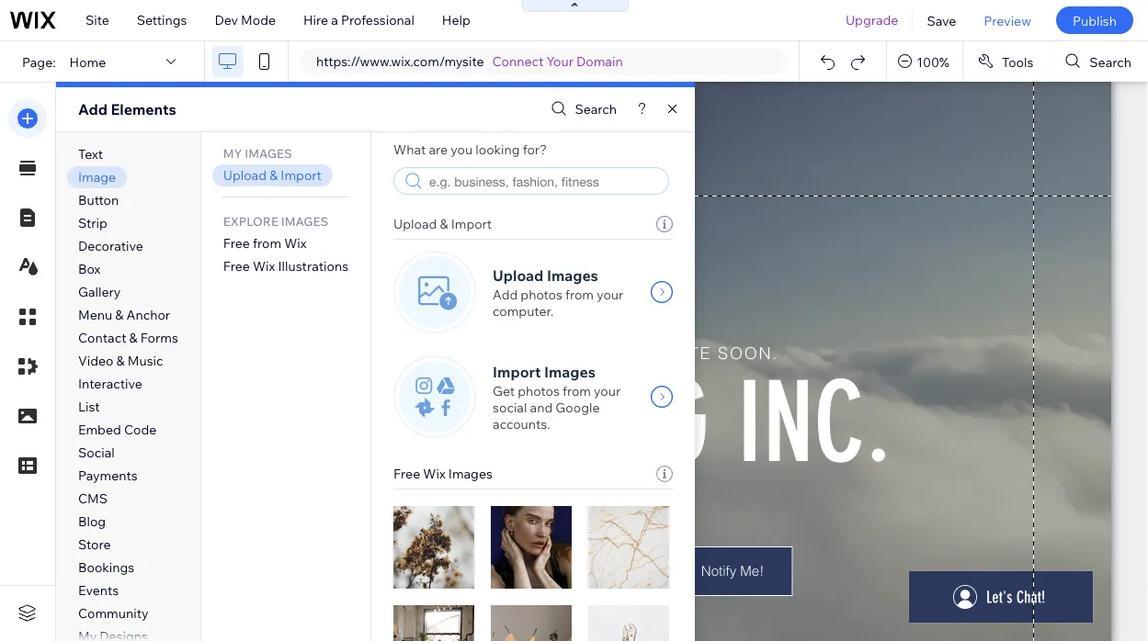 Task type: locate. For each thing, give the bounding box(es) containing it.
your for upload images
[[597, 287, 623, 303]]

mode
[[241, 12, 276, 28]]

1 vertical spatial add
[[493, 287, 518, 303]]

1 horizontal spatial search button
[[1051, 41, 1148, 82]]

your
[[546, 53, 573, 69]]

upload inside my images upload & import
[[223, 167, 267, 183]]

tools
[[1002, 54, 1033, 70]]

photos for upload
[[521, 287, 562, 303]]

illustrations
[[278, 258, 348, 274]]

0 vertical spatial free
[[223, 235, 250, 251]]

100%
[[917, 54, 949, 70]]

your inside the upload images add photos from your computer.
[[597, 287, 623, 303]]

blog
[[78, 514, 106, 530]]

search button down publish button in the top of the page
[[1051, 41, 1148, 82]]

1 vertical spatial import
[[451, 216, 492, 232]]

upload down my
[[223, 167, 267, 183]]

save button
[[913, 0, 970, 40]]

images inside import images get photos from your social and google accounts.
[[544, 363, 596, 381]]

photos up the computer.
[[521, 287, 562, 303]]

1 horizontal spatial wix
[[284, 235, 307, 251]]

list
[[78, 399, 100, 415]]

upload
[[223, 167, 267, 183], [393, 216, 437, 232], [493, 267, 544, 285]]

search button down domain
[[546, 96, 617, 123]]

upgrade
[[846, 12, 898, 28]]

images for upload
[[547, 267, 598, 285]]

add up text at the left top
[[78, 100, 107, 119]]

1 vertical spatial from
[[565, 287, 594, 303]]

1 vertical spatial search button
[[546, 96, 617, 123]]

2 vertical spatial upload
[[493, 267, 544, 285]]

0 horizontal spatial add
[[78, 100, 107, 119]]

from
[[253, 235, 281, 251], [565, 287, 594, 303], [562, 383, 591, 399]]

images
[[245, 146, 292, 161], [281, 214, 328, 229], [547, 267, 598, 285], [544, 363, 596, 381], [448, 466, 493, 482]]

0 vertical spatial your
[[597, 287, 623, 303]]

& right 'menu'
[[115, 307, 124, 323]]

0 vertical spatial photos
[[521, 287, 562, 303]]

1 horizontal spatial add
[[493, 287, 518, 303]]

upload inside the upload images add photos from your computer.
[[493, 267, 544, 285]]

1 horizontal spatial upload
[[393, 216, 437, 232]]

from inside the upload images add photos from your computer.
[[565, 287, 594, 303]]

import up "get" on the left bottom
[[493, 363, 541, 381]]

decorative
[[78, 238, 143, 254]]

wix
[[284, 235, 307, 251], [253, 258, 275, 274], [423, 466, 445, 482]]

hire
[[303, 12, 328, 28]]

import
[[281, 167, 322, 183], [451, 216, 492, 232], [493, 363, 541, 381]]

e.g. business, fashion, fitness field
[[427, 173, 663, 190]]

search down publish
[[1090, 54, 1132, 70]]

images inside explore images free from wix free wix illustrations
[[281, 214, 328, 229]]

0 vertical spatial import
[[281, 167, 322, 183]]

2 horizontal spatial import
[[493, 363, 541, 381]]

upload for images
[[493, 267, 544, 285]]

2 horizontal spatial upload
[[493, 267, 544, 285]]

0 horizontal spatial search button
[[546, 96, 617, 123]]

photos for import
[[518, 383, 560, 399]]

1 horizontal spatial import
[[451, 216, 492, 232]]

settings
[[137, 12, 187, 28]]

0 vertical spatial upload
[[223, 167, 267, 183]]

& inside my images upload & import
[[269, 167, 278, 183]]

import down what are you looking for?
[[451, 216, 492, 232]]

free wix images
[[393, 466, 493, 482]]

add
[[78, 100, 107, 119], [493, 287, 518, 303]]

1 vertical spatial photos
[[518, 383, 560, 399]]

your inside import images get photos from your social and google accounts.
[[594, 383, 621, 399]]

add up the computer.
[[493, 287, 518, 303]]

upload images add photos from your computer.
[[493, 267, 623, 319]]

0 vertical spatial from
[[253, 235, 281, 251]]

&
[[269, 167, 278, 183], [440, 216, 448, 232], [115, 307, 124, 323], [129, 330, 138, 346], [116, 353, 125, 369]]

1 vertical spatial upload
[[393, 216, 437, 232]]

100% button
[[887, 41, 962, 82]]

images inside the upload images add photos from your computer.
[[547, 267, 598, 285]]

box
[[78, 261, 101, 277]]

embed
[[78, 422, 121, 438]]

community
[[78, 606, 148, 622]]

what are you looking for?
[[393, 142, 547, 158]]

domain
[[576, 53, 623, 69]]

import up explore images free from wix free wix illustrations at the top
[[281, 167, 322, 183]]

photos inside the upload images add photos from your computer.
[[521, 287, 562, 303]]

0 vertical spatial search
[[1090, 54, 1132, 70]]

import images get photos from your social and google accounts.
[[493, 363, 621, 432]]

looking
[[475, 142, 520, 158]]

2 vertical spatial from
[[562, 383, 591, 399]]

2 vertical spatial import
[[493, 363, 541, 381]]

2 horizontal spatial wix
[[423, 466, 445, 482]]

images inside my images upload & import
[[245, 146, 292, 161]]

photos up and
[[518, 383, 560, 399]]

connect
[[492, 53, 544, 69]]

add inside the upload images add photos from your computer.
[[493, 287, 518, 303]]

search
[[1090, 54, 1132, 70], [575, 101, 617, 117]]

search down domain
[[575, 101, 617, 117]]

your for import images
[[594, 383, 621, 399]]

photos inside import images get photos from your social and google accounts.
[[518, 383, 560, 399]]

publish
[[1073, 12, 1117, 28]]

publish button
[[1056, 6, 1133, 34]]

1 vertical spatial your
[[594, 383, 621, 399]]

free
[[223, 235, 250, 251], [223, 258, 250, 274], [393, 466, 420, 482]]

0 horizontal spatial upload
[[223, 167, 267, 183]]

my images upload & import
[[223, 146, 322, 183]]

upload up the computer.
[[493, 267, 544, 285]]

photos
[[521, 287, 562, 303], [518, 383, 560, 399]]

image
[[78, 169, 116, 185]]

accounts.
[[493, 416, 550, 432]]

gallery
[[78, 284, 121, 300]]

upload down what
[[393, 216, 437, 232]]

text image button strip decorative box gallery menu & anchor contact & forms video & music interactive list embed code social payments cms blog store bookings events community
[[78, 146, 178, 622]]

0 horizontal spatial wix
[[253, 258, 275, 274]]

0 vertical spatial add
[[78, 100, 107, 119]]

search button
[[1051, 41, 1148, 82], [546, 96, 617, 123]]

& up explore
[[269, 167, 278, 183]]

contact
[[78, 330, 126, 346]]

1 vertical spatial search
[[575, 101, 617, 117]]

0 horizontal spatial import
[[281, 167, 322, 183]]

code
[[124, 422, 156, 438]]

from inside import images get photos from your social and google accounts.
[[562, 383, 591, 399]]

google
[[555, 400, 600, 416]]

payments
[[78, 468, 138, 484]]

your
[[597, 287, 623, 303], [594, 383, 621, 399]]

2 vertical spatial wix
[[423, 466, 445, 482]]

tools button
[[963, 41, 1050, 82]]

explore images free from wix free wix illustrations
[[223, 214, 348, 274]]



Task type: vqa. For each thing, say whether or not it's contained in the screenshot.
Upload Images Add photos from your computer. on the top
yes



Task type: describe. For each thing, give the bounding box(es) containing it.
upload for &
[[393, 216, 437, 232]]

a
[[331, 12, 338, 28]]

dev
[[215, 12, 238, 28]]

& right video at the bottom left of page
[[116, 353, 125, 369]]

from inside explore images free from wix free wix illustrations
[[253, 235, 281, 251]]

home
[[69, 54, 106, 70]]

1 horizontal spatial search
[[1090, 54, 1132, 70]]

import inside import images get photos from your social and google accounts.
[[493, 363, 541, 381]]

add elements
[[78, 100, 176, 119]]

& left forms
[[129, 330, 138, 346]]

text
[[78, 146, 103, 162]]

store
[[78, 537, 111, 553]]

dev mode
[[215, 12, 276, 28]]

professional
[[341, 12, 414, 28]]

hire a professional
[[303, 12, 414, 28]]

elements
[[111, 100, 176, 119]]

save
[[927, 12, 956, 28]]

computer.
[[493, 303, 554, 319]]

what
[[393, 142, 426, 158]]

https://www.wix.com/mysite
[[316, 53, 484, 69]]

1 vertical spatial free
[[223, 258, 250, 274]]

help
[[442, 12, 470, 28]]

preview button
[[970, 0, 1045, 40]]

you
[[451, 142, 473, 158]]

interactive
[[78, 376, 142, 392]]

images for explore
[[281, 214, 328, 229]]

0 vertical spatial search button
[[1051, 41, 1148, 82]]

bookings
[[78, 560, 134, 576]]

video
[[78, 353, 113, 369]]

my
[[223, 146, 242, 161]]

menu
[[78, 307, 112, 323]]

upload & import
[[393, 216, 492, 232]]

import inside my images upload & import
[[281, 167, 322, 183]]

strip
[[78, 215, 107, 231]]

from for import images
[[562, 383, 591, 399]]

social
[[78, 445, 115, 461]]

images for my
[[245, 146, 292, 161]]

social
[[493, 400, 527, 416]]

from for upload images
[[565, 287, 594, 303]]

& down are
[[440, 216, 448, 232]]

for?
[[523, 142, 547, 158]]

explore
[[223, 214, 278, 229]]

button
[[78, 192, 119, 208]]

music
[[128, 353, 163, 369]]

site
[[85, 12, 109, 28]]

get
[[493, 383, 515, 399]]

2 vertical spatial free
[[393, 466, 420, 482]]

anchor
[[126, 307, 170, 323]]

0 vertical spatial wix
[[284, 235, 307, 251]]

1 vertical spatial wix
[[253, 258, 275, 274]]

preview
[[984, 12, 1031, 28]]

cms
[[78, 491, 108, 507]]

images for import
[[544, 363, 596, 381]]

events
[[78, 583, 119, 599]]

0 horizontal spatial search
[[575, 101, 617, 117]]

https://www.wix.com/mysite connect your domain
[[316, 53, 623, 69]]

and
[[530, 400, 553, 416]]

forms
[[140, 330, 178, 346]]

are
[[429, 142, 448, 158]]



